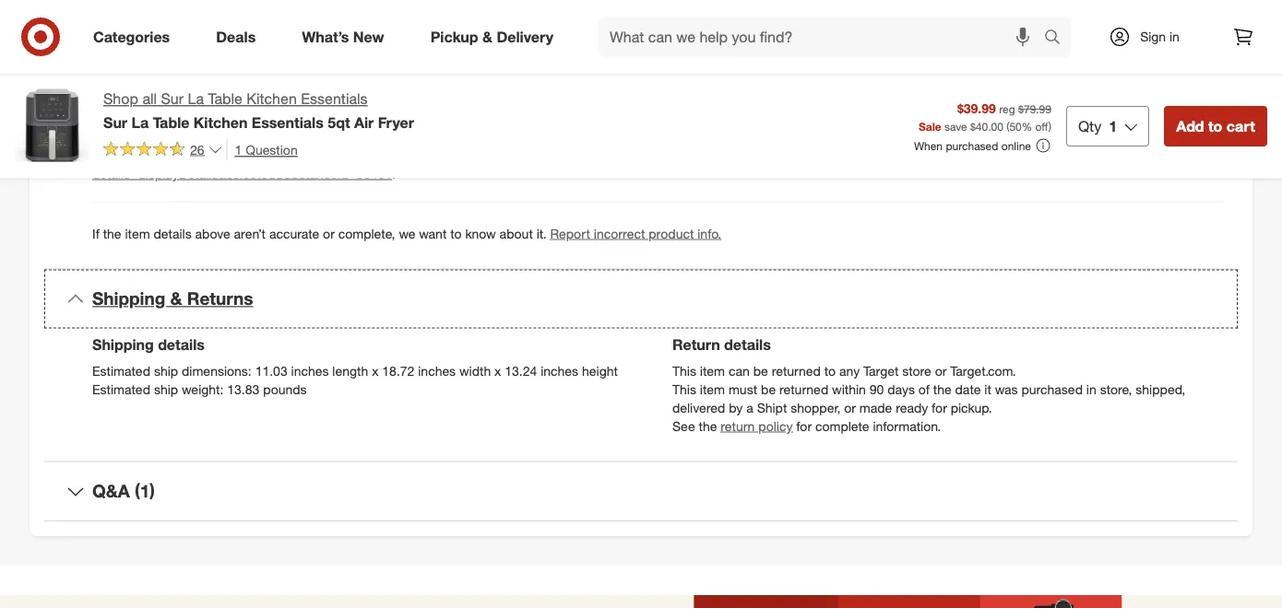 Task type: vqa. For each thing, say whether or not it's contained in the screenshot.
White in '$7.89 Cheez-It White Cheddar - 12.24oz/12ct'
no



Task type: locate. For each thing, give the bounding box(es) containing it.
can
[[729, 363, 750, 379]]

for
[[932, 400, 947, 416], [797, 418, 812, 434]]

13.83
[[227, 381, 260, 398]]

details inside return details this item can be returned to any target store or target.com. this item must be returned within 90 days of the date it was purchased in store, shipped, delivered by a shipt shopper, or made ready for pickup. see the return policy for complete information.
[[724, 336, 771, 354]]

reproductive
[[311, 77, 388, 93]]

shipping down if
[[92, 288, 165, 310]]

return
[[721, 418, 755, 434]]

ship left the dimensions:
[[154, 363, 178, 379]]

purchased down $
[[946, 139, 999, 153]]

1 horizontal spatial 1
[[1109, 117, 1118, 135]]

& right pickup
[[483, 28, 493, 46]]

essentials up question
[[252, 113, 324, 131]]

policy
[[759, 418, 793, 434]]

estimated
[[92, 363, 150, 379], [92, 381, 150, 398]]

in inside return details this item can be returned to any target store or target.com. this item must be returned within 90 days of the date it was purchased in store, shipped, delivered by a shipt shopper, or made ready for pickup. see the return policy for complete information.
[[1087, 381, 1097, 398]]

0 vertical spatial ship
[[154, 363, 178, 379]]

shipping inside shipping details estimated ship dimensions: 11.03 inches length x 18.72 inches width x 13.24 inches height estimated ship weight: 13.83 pounds
[[92, 336, 154, 354]]

item right if
[[125, 226, 150, 242]]

to right want in the left of the page
[[450, 226, 462, 242]]

q&a (1) button
[[44, 463, 1238, 521]]

0 horizontal spatial or
[[323, 226, 335, 242]]

0 vertical spatial item
[[125, 226, 150, 242]]

11.03
[[255, 363, 288, 379]]

0 horizontal spatial sur
[[103, 113, 127, 131]]

shipping inside dropdown button
[[92, 288, 165, 310]]

details up the dimensions:
[[158, 336, 205, 354]]

this up delivered
[[673, 381, 697, 398]]

https://sor.epa.gov/sor_internet/registry/substreg/searchandretrieve/substancesearch/search.do?
[[656, 147, 1216, 163]]

when purchased online
[[914, 139, 1031, 153]]

shipping & returns
[[92, 288, 253, 310]]

0 horizontal spatial la
[[132, 113, 149, 131]]

1 horizontal spatial product
[[649, 226, 694, 242]]

0 horizontal spatial the
[[103, 226, 121, 242]]

What can we help you find? suggestions appear below search field
[[599, 17, 1049, 57]]

1 vertical spatial item
[[700, 363, 725, 379]]

1 vertical spatial purchased
[[1022, 381, 1083, 398]]

1 horizontal spatial &
[[483, 28, 493, 46]]

pickup.
[[951, 400, 992, 416]]

details
[[154, 226, 192, 242], [158, 336, 205, 354], [724, 336, 771, 354]]

0 vertical spatial &
[[483, 28, 493, 46]]

0 horizontal spatial table
[[153, 113, 189, 131]]

1 ship from the top
[[154, 363, 178, 379]]

shipping for shipping & returns
[[92, 288, 165, 310]]

estimated down the shipping & returns
[[92, 363, 150, 379]]

sur down shop
[[103, 113, 127, 131]]

store
[[903, 363, 932, 379]]

warning
[[189, 77, 237, 93]]

1 vertical spatial shipping
[[92, 336, 154, 354]]

length
[[332, 363, 368, 379]]

2 shipping from the top
[[92, 336, 154, 354]]

1 vertical spatial or
[[935, 363, 947, 379]]

0 vertical spatial for
[[932, 400, 947, 416]]

report
[[550, 226, 590, 242]]

1 horizontal spatial inches
[[418, 363, 456, 379]]

made
[[860, 400, 892, 416]]

1 vertical spatial 1
[[235, 141, 242, 158]]

www.p65warnings.ca.gov
[[427, 77, 573, 93]]

x left 18.72
[[372, 363, 379, 379]]

above
[[195, 226, 230, 242]]

1 horizontal spatial for
[[932, 400, 947, 416]]

item up delivered
[[700, 381, 725, 398]]

1 horizontal spatial to
[[825, 363, 836, 379]]

the right the of
[[934, 381, 952, 398]]

kitchen
[[247, 90, 297, 108], [194, 113, 248, 131]]

purchased right was
[[1022, 381, 1083, 398]]

x
[[372, 363, 379, 379], [495, 363, 501, 379]]

item left can on the bottom right
[[700, 363, 725, 379]]

0 horizontal spatial purchased
[[946, 139, 999, 153]]

air
[[354, 113, 374, 131]]

sur
[[161, 90, 184, 108], [103, 113, 127, 131]]

categories
[[93, 28, 170, 46]]

0 horizontal spatial x
[[372, 363, 379, 379]]

shipping down the shipping & returns
[[92, 336, 154, 354]]

1 right qty on the top of page
[[1109, 117, 1118, 135]]

0 vertical spatial estimated
[[92, 363, 150, 379]]

0 vertical spatial la
[[188, 90, 204, 108]]

& left returns
[[170, 288, 182, 310]]

essentials
[[301, 90, 368, 108], [252, 113, 324, 131]]

$
[[971, 119, 976, 133]]

0 horizontal spatial for
[[797, 418, 812, 434]]

1 horizontal spatial sur
[[161, 90, 184, 108]]

qty
[[1079, 117, 1102, 135]]

1 vertical spatial &
[[170, 288, 182, 310]]

categories link
[[78, 17, 193, 57]]

be
[[753, 363, 768, 379], [761, 381, 776, 398]]

to
[[1209, 117, 1223, 135], [450, 226, 462, 242], [825, 363, 836, 379]]

2 horizontal spatial or
[[935, 363, 947, 379]]

essentials up 5qt
[[301, 90, 368, 108]]

la
[[188, 90, 204, 108], [132, 113, 149, 131]]

date
[[955, 381, 981, 398]]

2 vertical spatial to
[[825, 363, 836, 379]]

in left store,
[[1087, 381, 1097, 398]]

kitchen up 26
[[194, 113, 248, 131]]

the down delivered
[[699, 418, 717, 434]]

1 shipping from the top
[[92, 288, 165, 310]]

0 horizontal spatial inches
[[291, 363, 329, 379]]

1 horizontal spatial purchased
[[1022, 381, 1083, 398]]

for down shopper,
[[797, 418, 812, 434]]

x right width
[[495, 363, 501, 379]]

1 up details=displaydetails&selectedsubstanceid=59461
[[235, 141, 242, 158]]

shipping
[[92, 288, 165, 310], [92, 336, 154, 354]]

inches left width
[[418, 363, 456, 379]]

0 vertical spatial product
[[120, 147, 165, 163]]

inches
[[291, 363, 329, 379], [418, 363, 456, 379], [541, 363, 579, 379]]

50
[[1010, 119, 1022, 133]]

table up 26 link on the left top
[[153, 113, 189, 131]]

1 vertical spatial ship
[[154, 381, 178, 398]]

imported
[[137, 21, 190, 37]]

0 vertical spatial shipping
[[92, 288, 165, 310]]

fep
[[289, 147, 310, 163]]

in right sign
[[1170, 29, 1180, 45]]

report incorrect product info. button
[[550, 225, 722, 243]]

1 vertical spatial this
[[673, 363, 697, 379]]

or right accurate at the left top of page
[[323, 226, 335, 242]]

0 vertical spatial table
[[208, 90, 242, 108]]

1 vertical spatial estimated
[[92, 381, 150, 398]]

1
[[1109, 117, 1118, 135], [235, 141, 242, 158]]

kitchen up question
[[247, 90, 297, 108]]

or down within
[[844, 400, 856, 416]]

details inside shipping details estimated ship dimensions: 11.03 inches length x 18.72 inches width x 13.24 inches height estimated ship weight: 13.83 pounds
[[158, 336, 205, 354]]

1 vertical spatial table
[[153, 113, 189, 131]]

& inside dropdown button
[[170, 288, 182, 310]]

2 horizontal spatial inches
[[541, 363, 579, 379]]

2 horizontal spatial the
[[934, 381, 952, 398]]

table up ptfe,
[[208, 90, 242, 108]]

1 horizontal spatial or
[[844, 400, 856, 416]]

26
[[190, 141, 204, 158]]

0 vertical spatial essentials
[[301, 90, 368, 108]]

weight:
[[182, 381, 224, 398]]

1 vertical spatial for
[[797, 418, 812, 434]]

1 vertical spatial in
[[1087, 381, 1097, 398]]

ship left weight:
[[154, 381, 178, 398]]

target
[[864, 363, 899, 379]]

information.
[[873, 418, 941, 434]]

estimated left weight:
[[92, 381, 150, 398]]

la down all
[[132, 113, 149, 131]]

it.
[[537, 226, 547, 242]]

or right store
[[935, 363, 947, 379]]

ptfe,
[[221, 147, 255, 163]]

product left contains on the left of the page
[[120, 147, 165, 163]]

info.
[[698, 226, 722, 242]]

2 vertical spatial or
[[844, 400, 856, 416]]

returned
[[772, 363, 821, 379], [780, 381, 829, 398]]

reg
[[999, 102, 1016, 116]]

0 vertical spatial in
[[1170, 29, 1180, 45]]

0 vertical spatial kitchen
[[247, 90, 297, 108]]

$39.99 reg $79.99 sale save $ 40.00 ( 50 % off )
[[919, 100, 1052, 133]]

1 horizontal spatial x
[[495, 363, 501, 379]]

0 vertical spatial the
[[103, 226, 121, 242]]

shopper,
[[791, 400, 841, 416]]

this down return
[[673, 363, 697, 379]]

1 vertical spatial la
[[132, 113, 149, 131]]

or
[[323, 226, 335, 242], [935, 363, 947, 379], [844, 400, 856, 416]]

of
[[919, 381, 930, 398]]

1 vertical spatial be
[[761, 381, 776, 398]]

sur right all
[[161, 90, 184, 108]]

this down shop
[[92, 147, 116, 163]]

2 ship from the top
[[154, 381, 178, 398]]

18.72
[[382, 363, 415, 379]]

shop
[[103, 90, 138, 108]]

2 horizontal spatial to
[[1209, 117, 1223, 135]]

product left info.
[[649, 226, 694, 242]]

the right if
[[103, 226, 121, 242]]

la right the warning:
[[188, 90, 204, 108]]

to left any
[[825, 363, 836, 379]]

q&a (1)
[[92, 481, 155, 502]]

& for pickup
[[483, 28, 493, 46]]

0 horizontal spatial to
[[450, 226, 462, 242]]

inches up pounds
[[291, 363, 329, 379]]

www.p65warnings.ca.gov link
[[573, 77, 733, 93]]

2 x from the left
[[495, 363, 501, 379]]

0 vertical spatial or
[[323, 226, 335, 242]]

be up 'shipt'
[[761, 381, 776, 398]]

be right can on the bottom right
[[753, 363, 768, 379]]

1 horizontal spatial the
[[699, 418, 717, 434]]

0 horizontal spatial in
[[1087, 381, 1097, 398]]

&
[[483, 28, 493, 46], [170, 288, 182, 310]]

delivered
[[673, 400, 726, 416]]

0 vertical spatial be
[[753, 363, 768, 379]]

(
[[1007, 119, 1010, 133]]

for right the ready
[[932, 400, 947, 416]]

0 vertical spatial to
[[1209, 117, 1223, 135]]

image of sur la table kitchen essentials 5qt air fryer image
[[15, 89, 89, 162]]

1 horizontal spatial la
[[188, 90, 204, 108]]

0 horizontal spatial &
[[170, 288, 182, 310]]

inches right 13.24
[[541, 363, 579, 379]]

to right add in the right top of the page
[[1209, 117, 1223, 135]]

https://sor.epa.gov/sor_internet/registry/substreg/searchandretrieve/substancesearch/search.do? details=displaydetails&selectedsubstanceid=59461
[[92, 147, 1216, 182]]

must
[[729, 381, 758, 398]]

1 vertical spatial sur
[[103, 113, 127, 131]]

return policy link
[[721, 418, 793, 434]]

shipped,
[[1136, 381, 1186, 398]]

product
[[120, 147, 165, 163], [649, 226, 694, 242]]

details up can on the bottom right
[[724, 336, 771, 354]]



Task type: describe. For each thing, give the bounding box(es) containing it.
www.p65warnings.ca.gov
[[577, 77, 733, 93]]

add
[[1177, 117, 1205, 135]]

0 vertical spatial 1
[[1109, 117, 1118, 135]]

26 link
[[103, 139, 223, 162]]

sign
[[1141, 29, 1166, 45]]

shipping for shipping details estimated ship dimensions: 11.03 inches length x 18.72 inches width x 13.24 inches height estimated ship weight: 13.83 pounds
[[92, 336, 154, 354]]

it
[[985, 381, 992, 398]]

2 estimated from the top
[[92, 381, 150, 398]]

search
[[1036, 30, 1081, 48]]

shipping details estimated ship dimensions: 11.03 inches length x 18.72 inches width x 13.24 inches height estimated ship weight: 13.83 pounds
[[92, 336, 618, 398]]

1 horizontal spatial table
[[208, 90, 242, 108]]

any
[[840, 363, 860, 379]]

want
[[419, 226, 447, 242]]

was
[[995, 381, 1018, 398]]

question
[[246, 141, 298, 158]]

sale
[[919, 119, 942, 133]]

2 inches from the left
[[418, 363, 456, 379]]

1 vertical spatial essentials
[[252, 113, 324, 131]]

contains
[[169, 147, 218, 163]]

within
[[832, 381, 866, 398]]

we
[[399, 226, 416, 242]]

details for shipping
[[158, 336, 205, 354]]

1 question link
[[227, 139, 298, 160]]

details left above
[[154, 226, 192, 242]]

off
[[1036, 119, 1049, 133]]

sign in
[[1141, 29, 1180, 45]]

accurate
[[269, 226, 319, 242]]

see
[[673, 418, 695, 434]]

to inside button
[[1209, 117, 1223, 135]]

height
[[582, 363, 618, 379]]

shop all sur la table kitchen essentials sur la table kitchen essentials 5qt air fryer
[[103, 90, 414, 131]]

pfa,
[[259, 147, 285, 163]]

origin : imported
[[92, 21, 190, 37]]

warning: warning  cancer and reproductive harm www.p65warnings.ca.gov www.p65warnings.ca.gov
[[120, 77, 733, 93]]

1 vertical spatial kitchen
[[194, 113, 248, 131]]

about
[[500, 226, 533, 242]]

pickup & delivery
[[431, 28, 554, 46]]

details=displaydetails&selectedsubstanceid=59461
[[92, 166, 392, 182]]

if the item details above aren't accurate or complete, we want to know about it. report incorrect product info.
[[92, 226, 722, 242]]

save
[[945, 119, 967, 133]]

1 vertical spatial returned
[[780, 381, 829, 398]]

ready
[[896, 400, 928, 416]]

cart
[[1227, 117, 1256, 135]]

width
[[459, 363, 491, 379]]

to inside return details this item can be returned to any target store or target.com. this item must be returned within 90 days of the date it was purchased in store, shipped, delivered by a shipt shopper, or made ready for pickup. see the return policy for complete information.
[[825, 363, 836, 379]]

3 inches from the left
[[541, 363, 579, 379]]

1 vertical spatial to
[[450, 226, 462, 242]]

search button
[[1036, 17, 1081, 61]]

5qt
[[328, 113, 350, 131]]

what's
[[302, 28, 349, 46]]

days
[[888, 381, 915, 398]]

complete,
[[338, 226, 395, 242]]

new
[[353, 28, 384, 46]]

warning:
[[120, 77, 186, 93]]

%
[[1022, 119, 1033, 133]]

0 vertical spatial returned
[[772, 363, 821, 379]]

return
[[673, 336, 720, 354]]

90
[[870, 381, 884, 398]]

origin
[[92, 21, 130, 37]]

sign in link
[[1093, 17, 1209, 57]]

1 vertical spatial the
[[934, 381, 952, 398]]

0 horizontal spatial 1
[[235, 141, 242, 158]]

& for shipping
[[170, 288, 182, 310]]

1 vertical spatial product
[[649, 226, 694, 242]]

1 question
[[235, 141, 298, 158]]

advertisement region
[[0, 596, 1283, 609]]

fryer
[[378, 113, 414, 131]]

2 vertical spatial this
[[673, 381, 697, 398]]

aren't
[[234, 226, 266, 242]]

shipt
[[757, 400, 787, 416]]

this product contains ptfe, pfa, fep
[[92, 147, 310, 163]]

1 estimated from the top
[[92, 363, 150, 379]]

what's new
[[302, 28, 384, 46]]

complete
[[816, 418, 870, 434]]

all
[[142, 90, 157, 108]]

what's new link
[[286, 17, 408, 57]]

harm
[[392, 77, 424, 93]]

1 horizontal spatial in
[[1170, 29, 1180, 45]]

1 x from the left
[[372, 363, 379, 379]]

0 vertical spatial purchased
[[946, 139, 999, 153]]

qty 1
[[1079, 117, 1118, 135]]

$79.99
[[1019, 102, 1052, 116]]

q&a
[[92, 481, 130, 502]]

1 inches from the left
[[291, 363, 329, 379]]

13.24
[[505, 363, 537, 379]]

2 vertical spatial the
[[699, 418, 717, 434]]

0 horizontal spatial product
[[120, 147, 165, 163]]

delivery
[[497, 28, 554, 46]]

0 vertical spatial this
[[92, 147, 116, 163]]

deals link
[[200, 17, 279, 57]]

deals
[[216, 28, 256, 46]]

$39.99
[[958, 100, 996, 116]]

a
[[747, 400, 754, 416]]

cancer
[[240, 77, 282, 93]]

2 vertical spatial item
[[700, 381, 725, 398]]

purchased inside return details this item can be returned to any target store or target.com. this item must be returned within 90 days of the date it was purchased in store, shipped, delivered by a shipt shopper, or made ready for pickup. see the return policy for complete information.
[[1022, 381, 1083, 398]]

.
[[392, 166, 396, 182]]

online
[[1002, 139, 1031, 153]]

return details this item can be returned to any target store or target.com. this item must be returned within 90 days of the date it was purchased in store, shipped, delivered by a shipt shopper, or made ready for pickup. see the return policy for complete information.
[[673, 336, 1186, 434]]

add to cart button
[[1165, 106, 1268, 147]]

:
[[130, 21, 133, 37]]

know
[[465, 226, 496, 242]]

https://sor.epa.gov/sor_internet/registry/substreg/searchandretrieve/substancesearch/search.do? details=displaydetails&selectedsubstanceid=59461 link
[[92, 147, 1216, 182]]

40.00
[[976, 119, 1004, 133]]

0 vertical spatial sur
[[161, 90, 184, 108]]

details for return
[[724, 336, 771, 354]]



